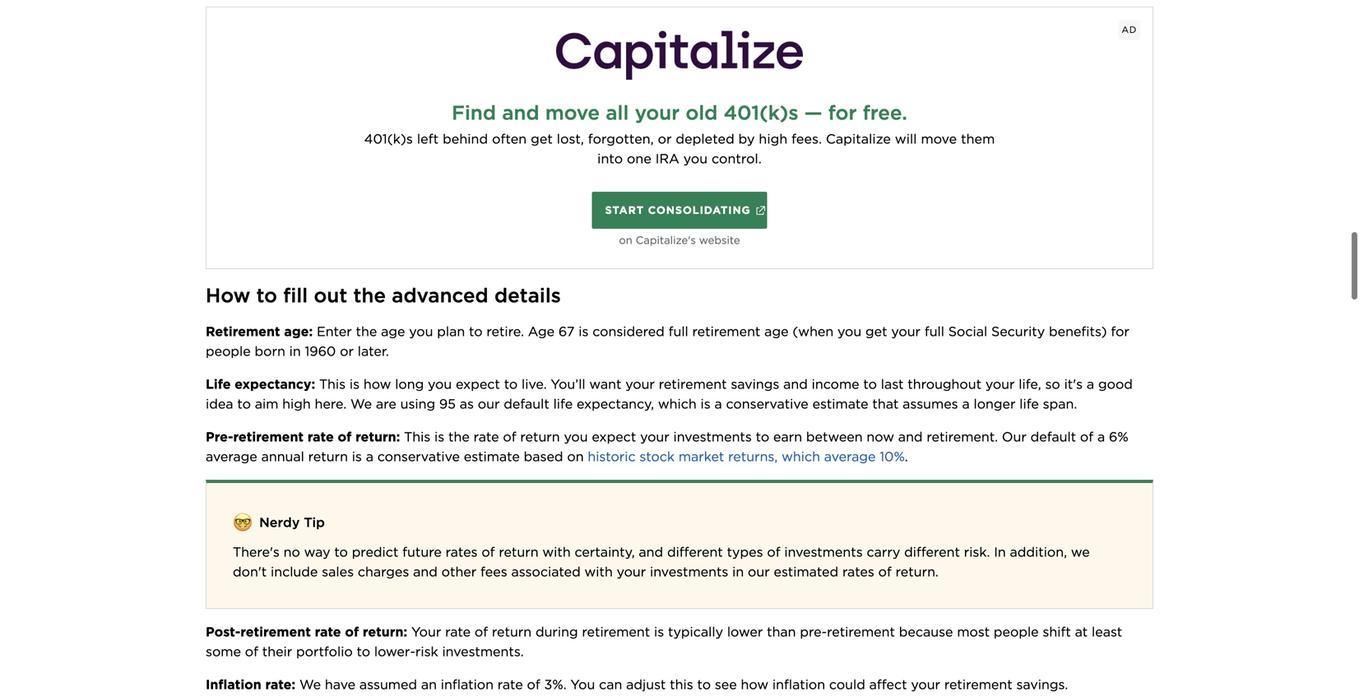Task type: describe. For each thing, give the bounding box(es) containing it.
during
[[536, 624, 578, 640]]

95
[[439, 396, 456, 412]]

you left plan
[[409, 324, 433, 340]]

expectancy,
[[577, 396, 654, 412]]

sales
[[322, 564, 354, 580]]

pre-retirement rate of return:
[[206, 429, 400, 445]]

details
[[495, 284, 561, 308]]

or inside enter the age you plan to retire. age 67 is considered full retirement age (when you get your full social security benefits) for people born in 1960 or later.
[[340, 343, 354, 359]]

will
[[895, 131, 917, 147]]

pre-
[[206, 429, 233, 445]]

income
[[812, 376, 860, 392]]

all
[[606, 101, 629, 125]]

1 vertical spatial which
[[782, 449, 821, 465]]

is down pre-retirement rate of return:
[[352, 449, 362, 465]]

you right (when
[[838, 324, 862, 340]]

there's
[[233, 544, 280, 560]]

1960
[[305, 343, 336, 359]]

as
[[460, 396, 474, 412]]

0 vertical spatial rates
[[446, 544, 478, 560]]

retirement up could
[[827, 624, 896, 640]]

this
[[670, 677, 694, 693]]

this is how long you expect to live. you'll want your retirement savings and income to last throughout your life, so it's a good idea to aim high here. we are using 95 as our default life expectancy, which is a conservative estimate that assumes a longer life span.
[[206, 376, 1137, 412]]

earn
[[774, 429, 803, 445]]

in
[[995, 544, 1006, 560]]

capitalize's
[[636, 234, 696, 247]]

investments.
[[442, 644, 524, 660]]

find and move all your old 401(k)s — for free. 401(k)s left behind often get lost, forgotten, or depleted by high fees. capitalize will move them into one ira you control.
[[364, 101, 995, 167]]

historic stock market returns, which average 10% .
[[588, 449, 912, 465]]

retirement inside enter the age you plan to retire. age 67 is considered full retirement age (when you get your full social security benefits) for people born in 1960 or later.
[[693, 324, 761, 340]]

—
[[805, 101, 823, 125]]

and down future
[[413, 564, 438, 580]]

a left 6%
[[1098, 429, 1106, 445]]

considered
[[593, 324, 665, 340]]

we
[[1072, 544, 1090, 560]]

security
[[992, 324, 1046, 340]]

your right affect
[[912, 677, 941, 693]]

lost,
[[557, 131, 584, 147]]

aim
[[255, 396, 279, 412]]

benefits)
[[1049, 324, 1108, 340]]

based
[[524, 449, 563, 465]]

in inside enter the age you plan to retire. age 67 is considered full retirement age (when you get your full social security benefits) for people born in 1960 or later.
[[289, 343, 301, 359]]

67
[[559, 324, 575, 340]]

2 age from the left
[[765, 324, 789, 340]]

estimate inside this is the rate of return you expect your investments to earn between now and retirement. our default of a 6% average annual return is a conservative estimate based on
[[464, 449, 520, 465]]

expectancy:
[[235, 376, 315, 392]]

them
[[961, 131, 995, 147]]

don't
[[233, 564, 267, 580]]

savings
[[731, 376, 780, 392]]

stock
[[640, 449, 675, 465]]

your inside this is the rate of return you expect your investments to earn between now and retirement. our default of a 6% average annual return is a conservative estimate based on
[[640, 429, 670, 445]]

so
[[1046, 376, 1061, 392]]

their
[[262, 644, 292, 660]]

to inside your rate of return during retirement is typically lower than pre-retirement because most people shift at least some of their portfolio to lower-risk investments.
[[357, 644, 370, 660]]

assumes
[[903, 396, 959, 412]]

most
[[958, 624, 990, 640]]

people inside enter the age you plan to retire. age 67 is considered full retirement age (when you get your full social security benefits) for people born in 1960 or later.
[[206, 343, 251, 359]]

have
[[325, 677, 356, 693]]

on inside this is the rate of return you expect your investments to earn between now and retirement. our default of a 6% average annual return is a conservative estimate based on
[[567, 449, 584, 465]]

rate up portfolio
[[315, 624, 341, 640]]

you inside this is the rate of return you expect your investments to earn between now and retirement. our default of a 6% average annual return is a conservative estimate based on
[[564, 429, 588, 445]]

inflation
[[206, 677, 262, 693]]

a up market
[[715, 396, 722, 412]]

people inside your rate of return during retirement is typically lower than pre-retirement because most people shift at least some of their portfolio to lower-risk investments.
[[994, 624, 1039, 640]]

risk
[[416, 644, 438, 660]]

1 inflation from the left
[[441, 677, 494, 693]]

affect
[[870, 677, 908, 693]]

default inside the this is how long you expect to live. you'll want your retirement savings and income to last throughout your life, so it's a good idea to aim high here. we are using 95 as our default life expectancy, which is a conservative estimate that assumes a longer life span.
[[504, 396, 550, 412]]

expect inside this is the rate of return you expect your investments to earn between now and retirement. our default of a 6% average annual return is a conservative estimate based on
[[592, 429, 637, 445]]

return inside your rate of return during retirement is typically lower than pre-retirement because most people shift at least some of their portfolio to lower-risk investments.
[[492, 624, 532, 640]]

the inside enter the age you plan to retire. age 67 is considered full retirement age (when you get your full social security benefits) for people born in 1960 or later.
[[356, 324, 377, 340]]

retirement inside the this is how long you expect to live. you'll want your retirement savings and income to last throughout your life, so it's a good idea to aim high here. we are using 95 as our default life expectancy, which is a conservative estimate that assumes a longer life span.
[[659, 376, 727, 392]]

is up market
[[701, 396, 711, 412]]

return.
[[896, 564, 939, 580]]

(when
[[793, 324, 834, 340]]

span.
[[1043, 396, 1078, 412]]

0 vertical spatial the
[[354, 284, 386, 308]]

get inside find and move all your old 401(k)s — for free. 401(k)s left behind often get lost, forgotten, or depleted by high fees. capitalize will move them into one ira you control.
[[531, 131, 553, 147]]

certainty,
[[575, 544, 635, 560]]

1 horizontal spatial move
[[921, 131, 957, 147]]

your up longer
[[986, 376, 1015, 392]]

you inside find and move all your old 401(k)s — for free. 401(k)s left behind often get lost, forgotten, or depleted by high fees. capitalize will move them into one ira you control.
[[684, 151, 708, 167]]

conservative inside this is the rate of return you expect your investments to earn between now and retirement. our default of a 6% average annual return is a conservative estimate based on
[[378, 449, 460, 465]]

enter
[[317, 324, 352, 340]]

your
[[412, 624, 441, 640]]

risk.
[[964, 544, 991, 560]]

least
[[1092, 624, 1123, 640]]

get inside enter the age you plan to retire. age 67 is considered full retirement age (when you get your full social security benefits) for people born in 1960 or later.
[[866, 324, 888, 340]]

life,
[[1019, 376, 1042, 392]]

social
[[949, 324, 988, 340]]

your rate of return during retirement is typically lower than pre-retirement because most people shift at least some of their portfolio to lower-risk investments.
[[206, 624, 1127, 660]]

is inside your rate of return during retirement is typically lower than pre-retirement because most people shift at least some of their portfolio to lower-risk investments.
[[654, 624, 664, 640]]

born
[[255, 343, 285, 359]]

2 vertical spatial investments
[[650, 564, 729, 580]]

or inside find and move all your old 401(k)s — for free. 401(k)s left behind often get lost, forgotten, or depleted by high fees. capitalize will move them into one ira you control.
[[658, 131, 672, 147]]

retirement up annual
[[233, 429, 304, 445]]

and inside the this is how long you expect to live. you'll want your retirement savings and income to last throughout your life, so it's a good idea to aim high here. we are using 95 as our default life expectancy, which is a conservative estimate that assumes a longer life span.
[[784, 376, 808, 392]]

to left live. at the left of the page
[[504, 376, 518, 392]]

10%
[[880, 449, 905, 465]]

retirement
[[206, 324, 280, 340]]

a right it's
[[1087, 376, 1095, 392]]

capitalize image
[[556, 31, 803, 80]]

and inside this is the rate of return you expect your investments to earn between now and retirement. our default of a 6% average annual return is a conservative estimate based on
[[899, 429, 923, 445]]

no
[[284, 544, 300, 560]]

how inside the this is how long you expect to live. you'll want your retirement savings and income to last throughout your life, so it's a good idea to aim high here. we are using 95 as our default life expectancy, which is a conservative estimate that assumes a longer life span.
[[364, 376, 391, 392]]

behind
[[443, 131, 488, 147]]

1 age from the left
[[381, 324, 405, 340]]

on capitalize's website
[[619, 234, 741, 247]]

this for life expectancy:
[[319, 376, 346, 392]]

is down 95
[[435, 429, 445, 445]]

using
[[401, 396, 436, 412]]

.
[[905, 449, 909, 465]]

retirement up the can
[[582, 624, 650, 640]]

carry
[[867, 544, 901, 560]]

age:
[[284, 324, 313, 340]]

some
[[206, 644, 241, 660]]

advanced
[[392, 284, 489, 308]]

historic
[[588, 449, 636, 465]]

in inside there's no way to predict future rates of return with certainty, and different types of investments carry different risk. in addition, we don't include sales charges and other fees associated with your investments in our estimated rates of return.
[[733, 564, 744, 580]]

ad
[[1122, 24, 1138, 35]]

control.
[[712, 151, 762, 167]]

annual
[[261, 449, 304, 465]]

🤓 nerdy tip
[[233, 511, 325, 535]]

your up 'expectancy,'
[[626, 376, 655, 392]]

plan
[[437, 324, 465, 340]]

to left last
[[864, 376, 877, 392]]

return down pre-retirement rate of return:
[[308, 449, 348, 465]]

🤓
[[233, 511, 253, 535]]

you
[[571, 677, 595, 693]]

returns,
[[729, 449, 778, 465]]

age
[[528, 324, 555, 340]]

life
[[206, 376, 231, 392]]

estimate inside the this is how long you expect to live. you'll want your retirement savings and income to last throughout your life, so it's a good idea to aim high here. we are using 95 as our default life expectancy, which is a conservative estimate that assumes a longer life span.
[[813, 396, 869, 412]]

post-retirement rate of return:
[[206, 624, 408, 640]]

at
[[1075, 624, 1088, 640]]

it's
[[1065, 376, 1083, 392]]

for inside find and move all your old 401(k)s — for free. 401(k)s left behind often get lost, forgotten, or depleted by high fees. capitalize will move them into one ira you control.
[[829, 101, 857, 125]]

predict
[[352, 544, 399, 560]]

rate inside your rate of return during retirement is typically lower than pre-retirement because most people shift at least some of their portfolio to lower-risk investments.
[[445, 624, 471, 640]]

this is the rate of return you expect your investments to earn between now and retirement. our default of a 6% average annual return is a conservative estimate based on
[[206, 429, 1133, 465]]

than
[[767, 624, 796, 640]]

savings.
[[1017, 677, 1069, 693]]

you inside the this is how long you expect to live. you'll want your retirement savings and income to last throughout your life, so it's a good idea to aim high here. we are using 95 as our default life expectancy, which is a conservative estimate that assumes a longer life span.
[[428, 376, 452, 392]]

2 life from the left
[[1020, 396, 1040, 412]]



Task type: vqa. For each thing, say whether or not it's contained in the screenshot.
5.0 associated with 1x-
no



Task type: locate. For each thing, give the bounding box(es) containing it.
for inside enter the age you plan to retire. age 67 is considered full retirement age (when you get your full social security benefits) for people born in 1960 or later.
[[1112, 324, 1130, 340]]

1 vertical spatial with
[[585, 564, 613, 580]]

are
[[376, 396, 397, 412]]

0 horizontal spatial with
[[543, 544, 571, 560]]

return: for pre-retirement rate of return:
[[356, 429, 400, 445]]

the
[[354, 284, 386, 308], [356, 324, 377, 340], [449, 429, 470, 445]]

rate down here.
[[308, 429, 334, 445]]

how to fill out the advanced details
[[206, 284, 561, 308]]

a left longer
[[963, 396, 970, 412]]

enter the age you plan to retire. age 67 is considered full retirement age (when you get your full social security benefits) for people born in 1960 or later.
[[206, 324, 1134, 359]]

our
[[478, 396, 500, 412], [748, 564, 770, 580]]

0 vertical spatial we
[[351, 396, 372, 412]]

this for pre-retirement rate of return:
[[404, 429, 431, 445]]

0 vertical spatial return:
[[356, 429, 400, 445]]

investments up estimated
[[785, 544, 863, 560]]

average
[[206, 449, 257, 465], [825, 449, 876, 465]]

1 vertical spatial high
[[282, 396, 311, 412]]

to
[[256, 284, 277, 308], [469, 324, 483, 340], [504, 376, 518, 392], [864, 376, 877, 392], [237, 396, 251, 412], [756, 429, 770, 445], [334, 544, 348, 560], [357, 644, 370, 660], [698, 677, 711, 693]]

0 horizontal spatial estimate
[[464, 449, 520, 465]]

rate inside this is the rate of return you expect your investments to earn between now and retirement. our default of a 6% average annual return is a conservative estimate based on
[[474, 429, 499, 445]]

in down age:
[[289, 343, 301, 359]]

1 horizontal spatial life
[[1020, 396, 1040, 412]]

full right the considered
[[669, 324, 689, 340]]

1 vertical spatial on
[[567, 449, 584, 465]]

401(k)s up "by"
[[724, 101, 799, 125]]

to left see
[[698, 677, 711, 693]]

return: up lower- on the bottom left of the page
[[363, 624, 408, 640]]

inflation left could
[[773, 677, 826, 693]]

0 horizontal spatial people
[[206, 343, 251, 359]]

retirement down most
[[945, 677, 1013, 693]]

last
[[881, 376, 904, 392]]

1 horizontal spatial we
[[351, 396, 372, 412]]

is left the 'typically'
[[654, 624, 664, 640]]

0 horizontal spatial we
[[300, 677, 321, 693]]

1 horizontal spatial get
[[866, 324, 888, 340]]

life down 'you'll'
[[554, 396, 573, 412]]

now
[[867, 429, 895, 445]]

on down the start
[[619, 234, 633, 247]]

2 vertical spatial the
[[449, 429, 470, 445]]

0 horizontal spatial full
[[669, 324, 689, 340]]

people left shift
[[994, 624, 1039, 640]]

live.
[[522, 376, 547, 392]]

your inside there's no way to predict future rates of return with certainty, and different types of investments carry different risk. in addition, we don't include sales charges and other fees associated with your investments in our estimated rates of return.
[[617, 564, 646, 580]]

0 vertical spatial high
[[759, 131, 788, 147]]

retirement up their
[[241, 624, 311, 640]]

types
[[727, 544, 764, 560]]

high inside the this is how long you expect to live. you'll want your retirement savings and income to last throughout your life, so it's a good idea to aim high here. we are using 95 as our default life expectancy, which is a conservative estimate that assumes a longer life span.
[[282, 396, 311, 412]]

our right as
[[478, 396, 500, 412]]

full left social
[[925, 324, 945, 340]]

our inside there's no way to predict future rates of return with certainty, and different types of investments carry different risk. in addition, we don't include sales charges and other fees associated with your investments in our estimated rates of return.
[[748, 564, 770, 580]]

0 horizontal spatial how
[[364, 376, 391, 392]]

return
[[521, 429, 560, 445], [308, 449, 348, 465], [499, 544, 539, 560], [492, 624, 532, 640]]

or
[[658, 131, 672, 147], [340, 343, 354, 359]]

this up here.
[[319, 376, 346, 392]]

high inside find and move all your old 401(k)s — for free. 401(k)s left behind often get lost, forgotten, or depleted by high fees. capitalize will move them into one ira you control.
[[759, 131, 788, 147]]

different up return.
[[905, 544, 961, 560]]

can
[[599, 677, 623, 693]]

0 horizontal spatial rates
[[446, 544, 478, 560]]

free.
[[863, 101, 908, 125]]

you up historic
[[564, 429, 588, 445]]

1 horizontal spatial estimate
[[813, 396, 869, 412]]

to up returns,
[[756, 429, 770, 445]]

1 full from the left
[[669, 324, 689, 340]]

is inside enter the age you plan to retire. age 67 is considered full retirement age (when you get your full social security benefits) for people born in 1960 or later.
[[579, 324, 589, 340]]

to left fill
[[256, 284, 277, 308]]

long
[[395, 376, 424, 392]]

3%.
[[545, 677, 567, 693]]

people down retirement
[[206, 343, 251, 359]]

longer
[[974, 396, 1016, 412]]

401(k)s left the left
[[364, 131, 413, 147]]

start consolidating
[[605, 204, 751, 217]]

expect inside the this is how long you expect to live. you'll want your retirement savings and income to last throughout your life, so it's a good idea to aim high here. we are using 95 as our default life expectancy, which is a conservative estimate that assumes a longer life span.
[[456, 376, 500, 392]]

0 vertical spatial with
[[543, 544, 571, 560]]

0 horizontal spatial different
[[668, 544, 723, 560]]

move
[[546, 101, 600, 125], [921, 131, 957, 147]]

pre-
[[800, 624, 827, 640]]

post-
[[206, 624, 241, 640]]

rates down carry
[[843, 564, 875, 580]]

1 horizontal spatial default
[[1031, 429, 1077, 445]]

return: for post-retirement rate of return:
[[363, 624, 408, 640]]

1 horizontal spatial expect
[[592, 429, 637, 445]]

age left (when
[[765, 324, 789, 340]]

return: down are at bottom left
[[356, 429, 400, 445]]

1 vertical spatial rates
[[843, 564, 875, 580]]

0 vertical spatial in
[[289, 343, 301, 359]]

0 horizontal spatial which
[[658, 396, 697, 412]]

assumed
[[360, 677, 417, 693]]

to left the aim
[[237, 396, 251, 412]]

2 inflation from the left
[[773, 677, 826, 693]]

move up lost,
[[546, 101, 600, 125]]

0 horizontal spatial high
[[282, 396, 311, 412]]

other
[[442, 564, 477, 580]]

and inside find and move all your old 401(k)s — for free. 401(k)s left behind often get lost, forgotten, or depleted by high fees. capitalize will move them into one ira you control.
[[502, 101, 540, 125]]

return up fees
[[499, 544, 539, 560]]

1 vertical spatial return:
[[363, 624, 408, 640]]

estimate left based
[[464, 449, 520, 465]]

1 horizontal spatial how
[[741, 677, 769, 693]]

401(k)s
[[724, 101, 799, 125], [364, 131, 413, 147]]

this inside this is the rate of return you expect your investments to earn between now and retirement. our default of a 6% average annual return is a conservative estimate based on
[[404, 429, 431, 445]]

return up based
[[521, 429, 560, 445]]

your right all
[[635, 101, 680, 125]]

your up last
[[892, 324, 921, 340]]

1 horizontal spatial for
[[1112, 324, 1130, 340]]

your
[[635, 101, 680, 125], [892, 324, 921, 340], [626, 376, 655, 392], [986, 376, 1015, 392], [640, 429, 670, 445], [617, 564, 646, 580], [912, 677, 941, 693]]

0 vertical spatial people
[[206, 343, 251, 359]]

1 horizontal spatial different
[[905, 544, 961, 560]]

because
[[899, 624, 954, 640]]

with
[[543, 544, 571, 560], [585, 564, 613, 580]]

age
[[381, 324, 405, 340], [765, 324, 789, 340]]

we inside the this is how long you expect to live. you'll want your retirement savings and income to last throughout your life, so it's a good idea to aim high here. we are using 95 as our default life expectancy, which is a conservative estimate that assumes a longer life span.
[[351, 396, 372, 412]]

0 vertical spatial estimate
[[813, 396, 869, 412]]

this inside the this is how long you expect to live. you'll want your retirement savings and income to last throughout your life, so it's a good idea to aim high here. we are using 95 as our default life expectancy, which is a conservative estimate that assumes a longer life span.
[[319, 376, 346, 392]]

rate down as
[[474, 429, 499, 445]]

in down types
[[733, 564, 744, 580]]

1 life from the left
[[554, 396, 573, 412]]

0 horizontal spatial average
[[206, 449, 257, 465]]

1 vertical spatial investments
[[785, 544, 863, 560]]

your inside find and move all your old 401(k)s — for free. 401(k)s left behind often get lost, forgotten, or depleted by high fees. capitalize will move them into one ira you control.
[[635, 101, 680, 125]]

investments inside this is the rate of return you expect your investments to earn between now and retirement. our default of a 6% average annual return is a conservative estimate based on
[[674, 429, 752, 445]]

lower-
[[374, 644, 416, 660]]

for right benefits)
[[1112, 324, 1130, 340]]

on right based
[[567, 449, 584, 465]]

return up investments.
[[492, 624, 532, 640]]

1 vertical spatial default
[[1031, 429, 1077, 445]]

rate
[[308, 429, 334, 445], [474, 429, 499, 445], [315, 624, 341, 640], [445, 624, 471, 640], [498, 677, 523, 693]]

return inside there's no way to predict future rates of return with certainty, and different types of investments carry different risk. in addition, we don't include sales charges and other fees associated with your investments in our estimated rates of return.
[[499, 544, 539, 560]]

estimate down income
[[813, 396, 869, 412]]

is right 67
[[579, 324, 589, 340]]

inflation down investments.
[[441, 677, 494, 693]]

old
[[686, 101, 718, 125]]

portfolio
[[296, 644, 353, 660]]

website
[[699, 234, 741, 247]]

1 horizontal spatial which
[[782, 449, 821, 465]]

1 horizontal spatial conservative
[[726, 396, 809, 412]]

1 vertical spatial this
[[404, 429, 431, 445]]

0 horizontal spatial this
[[319, 376, 346, 392]]

our inside the this is how long you expect to live. you'll want your retirement savings and income to last throughout your life, so it's a good idea to aim high here. we are using 95 as our default life expectancy, which is a conservative estimate that assumes a longer life span.
[[478, 396, 500, 412]]

0 horizontal spatial in
[[289, 343, 301, 359]]

1 horizontal spatial high
[[759, 131, 788, 147]]

start consolidating link
[[592, 192, 768, 229]]

investments down types
[[650, 564, 729, 580]]

2 different from the left
[[905, 544, 961, 560]]

could
[[830, 677, 866, 693]]

the down as
[[449, 429, 470, 445]]

default down span.
[[1031, 429, 1077, 445]]

default inside this is the rate of return you expect your investments to earn between now and retirement. our default of a 6% average annual return is a conservative estimate based on
[[1031, 429, 1077, 445]]

for right — at the right top of page
[[829, 101, 857, 125]]

how
[[364, 376, 391, 392], [741, 677, 769, 693]]

2 full from the left
[[925, 324, 945, 340]]

conservative inside the this is how long you expect to live. you'll want your retirement savings and income to last throughout your life, so it's a good idea to aim high here. we are using 95 as our default life expectancy, which is a conservative estimate that assumes a longer life span.
[[726, 396, 809, 412]]

1 vertical spatial in
[[733, 564, 744, 580]]

how up are at bottom left
[[364, 376, 391, 392]]

1 vertical spatial conservative
[[378, 449, 460, 465]]

1 vertical spatial we
[[300, 677, 321, 693]]

out
[[314, 284, 348, 308]]

conservative down savings
[[726, 396, 809, 412]]

to right plan
[[469, 324, 483, 340]]

0 vertical spatial move
[[546, 101, 600, 125]]

we
[[351, 396, 372, 412], [300, 677, 321, 693]]

0 horizontal spatial our
[[478, 396, 500, 412]]

1 different from the left
[[668, 544, 723, 560]]

retire.
[[487, 324, 524, 340]]

0 horizontal spatial default
[[504, 396, 550, 412]]

fees.
[[792, 131, 822, 147]]

to inside this is the rate of return you expect your investments to earn between now and retirement. our default of a 6% average annual return is a conservative estimate based on
[[756, 429, 770, 445]]

by
[[739, 131, 755, 147]]

move right 'will'
[[921, 131, 957, 147]]

this down using
[[404, 429, 431, 445]]

throughout
[[908, 376, 982, 392]]

1 horizontal spatial average
[[825, 449, 876, 465]]

your inside enter the age you plan to retire. age 67 is considered full retirement age (when you get your full social security benefits) for people born in 1960 or later.
[[892, 324, 921, 340]]

inflation
[[441, 677, 494, 693], [773, 677, 826, 693]]

and up the often
[[502, 101, 540, 125]]

way
[[304, 544, 331, 560]]

expect up as
[[456, 376, 500, 392]]

average down the pre-
[[206, 449, 257, 465]]

into
[[598, 151, 623, 167]]

0 horizontal spatial expect
[[456, 376, 500, 392]]

an
[[421, 677, 437, 693]]

the up later.
[[356, 324, 377, 340]]

1 horizontal spatial this
[[404, 429, 431, 445]]

0 horizontal spatial age
[[381, 324, 405, 340]]

1 horizontal spatial 401(k)s
[[724, 101, 799, 125]]

0 horizontal spatial life
[[554, 396, 573, 412]]

1 vertical spatial 401(k)s
[[364, 131, 413, 147]]

our for default
[[478, 396, 500, 412]]

fees
[[481, 564, 508, 580]]

1 horizontal spatial inflation
[[773, 677, 826, 693]]

1 horizontal spatial on
[[619, 234, 633, 247]]

conservative down using
[[378, 449, 460, 465]]

average inside this is the rate of return you expect your investments to earn between now and retirement. our default of a 6% average annual return is a conservative estimate based on
[[206, 449, 257, 465]]

0 vertical spatial this
[[319, 376, 346, 392]]

1 vertical spatial the
[[356, 324, 377, 340]]

high
[[759, 131, 788, 147], [282, 396, 311, 412]]

to inside enter the age you plan to retire. age 67 is considered full retirement age (when you get your full social security benefits) for people born in 1960 or later.
[[469, 324, 483, 340]]

0 vertical spatial default
[[504, 396, 550, 412]]

you up 95
[[428, 376, 452, 392]]

in
[[289, 343, 301, 359], [733, 564, 744, 580]]

1 vertical spatial people
[[994, 624, 1039, 640]]

0 vertical spatial for
[[829, 101, 857, 125]]

0 horizontal spatial move
[[546, 101, 600, 125]]

0 horizontal spatial or
[[340, 343, 354, 359]]

the inside this is the rate of return you expect your investments to earn between now and retirement. our default of a 6% average annual return is a conservative estimate based on
[[449, 429, 470, 445]]

or down enter
[[340, 343, 354, 359]]

2 average from the left
[[825, 449, 876, 465]]

1 vertical spatial for
[[1112, 324, 1130, 340]]

estimated
[[774, 564, 839, 580]]

0 horizontal spatial conservative
[[378, 449, 460, 465]]

typically
[[668, 624, 724, 640]]

1 vertical spatial get
[[866, 324, 888, 340]]

0 horizontal spatial inflation
[[441, 677, 494, 693]]

1 vertical spatial or
[[340, 343, 354, 359]]

your down certainty,
[[617, 564, 646, 580]]

there's no way to predict future rates of return with certainty, and different types of investments carry different risk. in addition, we don't include sales charges and other fees associated with your investments in our estimated rates of return.
[[233, 544, 1094, 580]]

0 vertical spatial which
[[658, 396, 697, 412]]

1 horizontal spatial our
[[748, 564, 770, 580]]

a down pre-retirement rate of return:
[[366, 449, 374, 465]]

to inside there's no way to predict future rates of return with certainty, and different types of investments carry different risk. in addition, we don't include sales charges and other fees associated with your investments in our estimated rates of return.
[[334, 544, 348, 560]]

and right certainty,
[[639, 544, 664, 560]]

expect up historic
[[592, 429, 637, 445]]

1 vertical spatial how
[[741, 677, 769, 693]]

rate:
[[265, 677, 296, 693]]

with down certainty,
[[585, 564, 613, 580]]

between
[[807, 429, 863, 445]]

age up later.
[[381, 324, 405, 340]]

0 vertical spatial conservative
[[726, 396, 809, 412]]

1 horizontal spatial in
[[733, 564, 744, 580]]

retirement down enter the age you plan to retire. age 67 is considered full retirement age (when you get your full social security benefits) for people born in 1960 or later.
[[659, 376, 727, 392]]

here.
[[315, 396, 347, 412]]

0 horizontal spatial for
[[829, 101, 857, 125]]

is down later.
[[350, 376, 360, 392]]

which up this is the rate of return you expect your investments to earn between now and retirement. our default of a 6% average annual return is a conservative estimate based on
[[658, 396, 697, 412]]

charges
[[358, 564, 409, 580]]

nerdy
[[259, 515, 300, 531]]

high right "by"
[[759, 131, 788, 147]]

average down between
[[825, 449, 876, 465]]

1 vertical spatial move
[[921, 131, 957, 147]]

1 horizontal spatial people
[[994, 624, 1039, 640]]

1 horizontal spatial with
[[585, 564, 613, 580]]

we right the rate:
[[300, 677, 321, 693]]

0 horizontal spatial 401(k)s
[[364, 131, 413, 147]]

0 vertical spatial how
[[364, 376, 391, 392]]

one
[[627, 151, 652, 167]]

we left are at bottom left
[[351, 396, 372, 412]]

retirement.
[[927, 429, 999, 445]]

0 horizontal spatial get
[[531, 131, 553, 147]]

1 horizontal spatial or
[[658, 131, 672, 147]]

conservative
[[726, 396, 809, 412], [378, 449, 460, 465]]

to up sales in the left bottom of the page
[[334, 544, 348, 560]]

rates up other
[[446, 544, 478, 560]]

get left lost,
[[531, 131, 553, 147]]

expect
[[456, 376, 500, 392], [592, 429, 637, 445]]

tip
[[304, 515, 325, 531]]

how
[[206, 284, 250, 308]]

1 vertical spatial our
[[748, 564, 770, 580]]

forgotten,
[[588, 131, 654, 147]]

default down live. at the left of the page
[[504, 396, 550, 412]]

your up 'stock'
[[640, 429, 670, 445]]

1 horizontal spatial age
[[765, 324, 789, 340]]

left
[[417, 131, 439, 147]]

inflation rate: we have assumed an inflation rate of 3%. you can adjust this to see how inflation could affect your retirement savings.
[[206, 677, 1069, 693]]

1 vertical spatial expect
[[592, 429, 637, 445]]

different left types
[[668, 544, 723, 560]]

0 vertical spatial or
[[658, 131, 672, 147]]

0 vertical spatial our
[[478, 396, 500, 412]]

life
[[554, 396, 573, 412], [1020, 396, 1040, 412]]

1 horizontal spatial full
[[925, 324, 945, 340]]

investments up market
[[674, 429, 752, 445]]

and left income
[[784, 376, 808, 392]]

our down types
[[748, 564, 770, 580]]

our for estimated
[[748, 564, 770, 580]]

0 vertical spatial expect
[[456, 376, 500, 392]]

rate right your
[[445, 624, 471, 640]]

1 average from the left
[[206, 449, 257, 465]]

and up the .
[[899, 429, 923, 445]]

0 horizontal spatial on
[[567, 449, 584, 465]]

find
[[452, 101, 496, 125]]

0 vertical spatial get
[[531, 131, 553, 147]]

0 vertical spatial investments
[[674, 429, 752, 445]]

1 vertical spatial estimate
[[464, 449, 520, 465]]

lower
[[727, 624, 763, 640]]

1 horizontal spatial rates
[[843, 564, 875, 580]]

fill
[[283, 284, 308, 308]]

to left lower- on the bottom left of the page
[[357, 644, 370, 660]]

future
[[403, 544, 442, 560]]

rate down investments.
[[498, 677, 523, 693]]

0 vertical spatial on
[[619, 234, 633, 247]]

which inside the this is how long you expect to live. you'll want your retirement savings and income to last throughout your life, so it's a good idea to aim high here. we are using 95 as our default life expectancy, which is a conservative estimate that assumes a longer life span.
[[658, 396, 697, 412]]

0 vertical spatial 401(k)s
[[724, 101, 799, 125]]

which
[[658, 396, 697, 412], [782, 449, 821, 465]]



